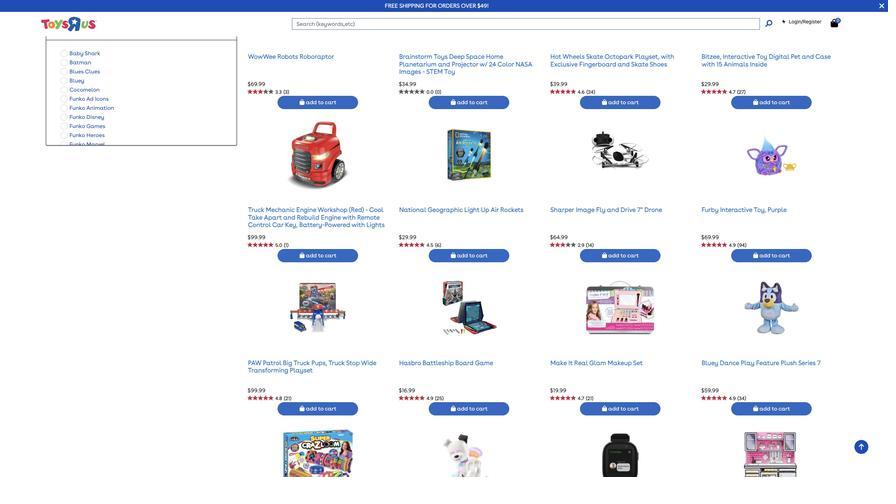 Task type: describe. For each thing, give the bounding box(es) containing it.
make it real  glam makeup set link
[[551, 360, 643, 367]]

2 horizontal spatial truck
[[329, 360, 345, 367]]

kids
[[271, 236, 283, 244]]

$49!
[[477, 2, 489, 9]]

add for paw patrol big truck pups, truck stop wide transforming playset
[[306, 406, 317, 413]]

4.7 for it
[[578, 396, 584, 401]]

24
[[489, 60, 496, 68]]

mechanic
[[266, 206, 295, 214]]

add for brainstorm toys deep space home planetarium and projector w/ 24 color nasa images - stem toy
[[457, 99, 468, 106]]

4.6 (24)
[[578, 89, 595, 95]]

shopping bag image for hot wheels skate octopark playset, with exclusive fingerboard and skate shoes
[[602, 100, 607, 105]]

cart for hasbro battleship board game
[[476, 406, 488, 413]]

makeup
[[608, 360, 632, 367]]

4.6
[[578, 89, 585, 95]]

playset
[[290, 367, 313, 374]]

furby interactive toy, purple
[[702, 206, 787, 214]]

add to cart for hasbro battleship board game
[[456, 406, 488, 413]]

super cra-z-loom - diy bracelet loom kit, 2200 latex free color bands, 6 row loom, design & create, cra-z-art ages 8+ image
[[283, 427, 353, 478]]

hot wheels skate octopark playset, with exclusive fingerboard and skate shoes link
[[551, 53, 674, 68]]

bitzee,
[[702, 53, 721, 60]]

to for paw patrol big truck pups, truck stop wide transforming playset
[[318, 406, 324, 413]]

sound
[[281, 229, 300, 236]]

up
[[481, 206, 489, 214]]

4.7 for interactive
[[729, 89, 736, 95]]

funko heroes
[[69, 132, 105, 139]]

bluey button
[[59, 76, 86, 85]]

character
[[53, 28, 80, 35]]

furby interactive toy, purple image
[[743, 120, 801, 190]]

hot wheels skate octopark playset, with exclusive fingerboard and skate shoes
[[551, 53, 674, 68]]

7"
[[637, 206, 643, 214]]

furby interactive toy, purple link
[[702, 206, 787, 214]]

add to cart for hot wheels skate octopark playset, with exclusive fingerboard and skate shoes
[[607, 99, 639, 106]]

funko disney button
[[59, 113, 106, 122]]

funko marvel button
[[59, 140, 107, 149]]

board
[[455, 360, 474, 367]]

add for hot wheels skate octopark playset, with exclusive fingerboard and skate shoes
[[608, 99, 619, 106]]

3.3
[[275, 89, 282, 95]]

add for truck mechanic engine workshop (red) - cool take apart and rebuild engine with remote control car key, battery-powered with lights & realistic sound effects, pretend play - great gift for kids 3 years+
[[306, 253, 317, 259]]

2.9
[[578, 243, 585, 248]]

interactive for toy
[[723, 53, 755, 60]]

and inside hot wheels skate octopark playset, with exclusive fingerboard and skate shoes
[[618, 60, 630, 68]]

2 vertical spatial -
[[365, 229, 367, 236]]

battery-
[[299, 221, 325, 229]]

shopping bag image for hasbro battleship board game
[[451, 406, 456, 412]]

brainstorm toys deep space home planetarium and projector w/ 24 color nasa images - stem toy
[[399, 53, 532, 75]]

dance
[[720, 360, 739, 367]]

heroes
[[86, 132, 105, 139]]

bluey for bluey dance play feature plush series 7
[[702, 360, 718, 367]]

clues
[[85, 68, 100, 75]]

to for bitzee, interactive toy digital pet and case with 15 animals inside
[[772, 99, 777, 106]]

stem
[[426, 68, 443, 75]]

big
[[283, 360, 292, 367]]

lights
[[367, 221, 385, 229]]

funko marvel
[[69, 141, 105, 148]]

cool
[[369, 206, 383, 214]]

funko games
[[69, 123, 105, 129]]

bluey dance play feature plush series 7 image
[[743, 273, 801, 343]]

1 vertical spatial $69.99
[[701, 234, 719, 241]]

funko for funko marvel
[[69, 141, 85, 148]]

disney
[[86, 114, 104, 120]]

truck mechanic engine workshop (red) - cool take apart and rebuild engine with remote control car key, battery-powered with lights & realistic sound effects, pretend play - great gift for kids 3 years+ link
[[248, 206, 386, 244]]

car
[[272, 221, 284, 229]]

to for truck mechanic engine workshop (red) - cool take apart and rebuild engine with remote control car key, battery-powered with lights & realistic sound effects, pretend play - great gift for kids 3 years+
[[318, 253, 324, 259]]

(34)
[[738, 396, 746, 401]]

for
[[426, 2, 437, 9]]

add to cart button for bluey dance play feature plush series 7
[[732, 403, 812, 416]]

$39.99
[[550, 81, 568, 87]]

marvel
[[86, 141, 105, 148]]

octopark
[[605, 53, 634, 60]]

animals
[[724, 60, 748, 68]]

add to cart button for hasbro battleship board game
[[429, 403, 510, 416]]

funko for funko heroes
[[69, 132, 85, 139]]

1 horizontal spatial play
[[741, 360, 755, 367]]

add to cart for truck mechanic engine workshop (red) - cool take apart and rebuild engine with remote control car key, battery-powered with lights & realistic sound effects, pretend play - great gift for kids 3 years+
[[305, 253, 336, 259]]

over
[[461, 2, 476, 9]]

games
[[86, 123, 105, 129]]

cart for bitzee, interactive toy digital pet and case with 15 animals inside
[[779, 99, 790, 106]]

add to cart for bitzee, interactive toy digital pet and case with 15 animals inside
[[758, 99, 790, 106]]

drone
[[645, 206, 662, 214]]

key,
[[285, 221, 298, 229]]

toy inside "bitzee, interactive toy digital pet and case with 15 animals inside"
[[757, 53, 767, 60]]

toys r us image
[[41, 16, 97, 32]]

powered
[[325, 221, 350, 229]]

shopping bag image for make it real  glam makeup set
[[602, 406, 607, 412]]

national geographic light up air rockets image
[[441, 120, 498, 190]]

batman button
[[59, 58, 93, 67]]

wide
[[361, 360, 376, 367]]

0 vertical spatial engine
[[296, 206, 316, 214]]

(0)
[[435, 89, 441, 95]]

sharper image fly and drive 7" drone link
[[551, 206, 662, 214]]

4.9 (34)
[[729, 396, 746, 401]]

great
[[369, 229, 386, 236]]

$59.99
[[701, 387, 719, 394]]

fingerboard
[[579, 60, 616, 68]]

with inside "bitzee, interactive toy digital pet and case with 15 animals inside"
[[702, 60, 715, 68]]

bitzee, interactive toy digital pet and case with 15 animals inside
[[702, 53, 831, 68]]

1 horizontal spatial $29.99
[[701, 81, 719, 87]]

add to cart for brainstorm toys deep space home planetarium and projector w/ 24 color nasa images - stem toy
[[456, 99, 488, 106]]

bitzee, interactive toy digital pet and case with 15 animals inside link
[[702, 53, 831, 68]]

set
[[633, 360, 643, 367]]

and inside "bitzee, interactive toy digital pet and case with 15 animals inside"
[[802, 53, 814, 60]]

character element
[[53, 27, 230, 36]]

5.0
[[275, 243, 282, 248]]

0 horizontal spatial $29.99
[[399, 234, 416, 241]]

bitzee, interactive toy digital pet and case with 15 animals inside image
[[743, 0, 801, 37]]

bluey dance play feature plush series 7
[[702, 360, 821, 367]]

4.8
[[275, 396, 282, 401]]

funko for funko ad icons
[[69, 96, 85, 102]]

sharper image fly and drive 7" drone image
[[592, 120, 649, 190]]

funko ad icons button
[[59, 94, 111, 104]]

patrol
[[263, 360, 281, 367]]

truck inside truck mechanic engine workshop (red) - cool take apart and rebuild engine with remote control car key, battery-powered with lights & realistic sound effects, pretend play - great gift for kids 3 years+
[[248, 206, 264, 214]]

add for bluey dance play feature plush series 7
[[760, 406, 771, 413]]

with inside hot wheels skate octopark playset, with exclusive fingerboard and skate shoes
[[661, 53, 674, 60]]

truck mechanic engine workshop (red) - cool take apart and rebuild engine with remote control car key, battery-powered with lights & realistic sound effects, pretend play - great gift for kids 3 years+ image
[[283, 120, 353, 190]]

blues clues button
[[59, 67, 102, 76]]

with down (red)
[[342, 214, 356, 221]]

Enter Keyword or Item No. search field
[[292, 18, 760, 30]]

cart for truck mechanic engine workshop (red) - cool take apart and rebuild engine with remote control car key, battery-powered with lights & realistic sound effects, pretend play - great gift for kids 3 years+
[[325, 253, 336, 259]]

and right 'fly'
[[607, 206, 619, 214]]

realistic
[[254, 229, 280, 236]]

and inside truck mechanic engine workshop (red) - cool take apart and rebuild engine with remote control car key, battery-powered with lights & realistic sound effects, pretend play - great gift for kids 3 years+
[[283, 214, 295, 221]]

glam
[[589, 360, 606, 367]]

hot wheels skate octopark playset, with exclusive fingerboard and skate shoes image
[[592, 0, 649, 37]]

- inside brainstorm toys deep space home planetarium and projector w/ 24 color nasa images - stem toy
[[423, 68, 425, 75]]

4.9 (25)
[[427, 396, 444, 401]]

cart for bluey dance play feature plush series 7
[[779, 406, 790, 413]]

close button image
[[880, 2, 884, 10]]

toy inside brainstorm toys deep space home planetarium and projector w/ 24 color nasa images - stem toy
[[444, 68, 455, 75]]



Task type: vqa. For each thing, say whether or not it's contained in the screenshot.
Slime
no



Task type: locate. For each thing, give the bounding box(es) containing it.
funko up funko games button
[[69, 114, 85, 120]]

funko down funko heroes button
[[69, 141, 85, 148]]

drive
[[621, 206, 636, 214]]

interactive
[[723, 53, 755, 60], [720, 206, 753, 214]]

shark
[[85, 50, 100, 57]]

1 vertical spatial engine
[[321, 214, 341, 221]]

1 vertical spatial $29.99
[[399, 234, 416, 241]]

0 horizontal spatial (21)
[[284, 396, 291, 401]]

2 funko from the top
[[69, 105, 85, 111]]

stop
[[346, 360, 360, 367]]

- down planetarium
[[423, 68, 425, 75]]

add to cart button for wowwee robots roboraptor
[[278, 96, 358, 109]]

(27)
[[737, 89, 746, 95]]

1 vertical spatial play
[[741, 360, 755, 367]]

None search field
[[292, 18, 772, 30]]

shopping bag image for bluey dance play feature plush series 7
[[753, 406, 758, 412]]

play inside truck mechanic engine workshop (red) - cool take apart and rebuild engine with remote control car key, battery-powered with lights & realistic sound effects, pretend play - great gift for kids 3 years+
[[350, 229, 363, 236]]

toy up inside at top right
[[757, 53, 767, 60]]

funko down funko games button
[[69, 132, 85, 139]]

robots
[[277, 53, 298, 60]]

0 vertical spatial 4.7
[[729, 89, 736, 95]]

cart for wowwee robots roboraptor
[[325, 99, 336, 106]]

skate down playset,
[[631, 60, 648, 68]]

interactive inside "bitzee, interactive toy digital pet and case with 15 animals inside"
[[723, 53, 755, 60]]

paw patrol big truck pups, truck stop wide transforming playset
[[248, 360, 376, 374]]

funko for funko disney
[[69, 114, 85, 120]]

add for hasbro battleship board game
[[457, 406, 468, 413]]

0 vertical spatial -
[[423, 68, 425, 75]]

4.7 (21)
[[578, 396, 594, 401]]

play right dance
[[741, 360, 755, 367]]

1 horizontal spatial toy
[[757, 53, 767, 60]]

0
[[837, 18, 840, 23]]

engine up "rebuild"
[[296, 206, 316, 214]]

air
[[491, 206, 499, 214]]

and inside brainstorm toys deep space home planetarium and projector w/ 24 color nasa images - stem toy
[[438, 60, 450, 68]]

1 vertical spatial 4.7
[[578, 396, 584, 401]]

4.9 left (94)
[[729, 243, 736, 248]]

$99.99 for paw patrol big truck pups, truck stop wide transforming playset
[[248, 387, 266, 394]]

funko animation button
[[59, 104, 116, 113]]

truck up playset
[[294, 360, 310, 367]]

interactive left toy,
[[720, 206, 753, 214]]

battleship
[[423, 360, 454, 367]]

funko for funko games
[[69, 123, 85, 129]]

wowwee robots roboraptor
[[248, 53, 334, 60]]

add to cart button for bitzee, interactive toy digital pet and case with 15 animals inside
[[732, 96, 812, 109]]

funko animation
[[69, 105, 114, 111]]

1 vertical spatial $99.99
[[248, 387, 266, 394]]

add to cart button
[[278, 96, 358, 109], [429, 96, 510, 109], [580, 96, 661, 109], [732, 96, 812, 109], [278, 249, 358, 263], [429, 249, 510, 263], [580, 249, 661, 263], [732, 249, 812, 263], [278, 403, 358, 416], [429, 403, 510, 416], [580, 403, 661, 416], [732, 403, 812, 416]]

0.0
[[427, 89, 434, 95]]

1 (21) from the left
[[284, 396, 291, 401]]

add to cart button for paw patrol big truck pups, truck stop wide transforming playset
[[278, 403, 358, 416]]

(1)
[[284, 243, 289, 248]]

to for brainstorm toys deep space home planetarium and projector w/ 24 color nasa images - stem toy
[[469, 99, 475, 106]]

toy,
[[754, 206, 766, 214]]

funko down cocomelon button
[[69, 96, 85, 102]]

3.3 (3)
[[275, 89, 289, 95]]

orders
[[438, 2, 460, 9]]

wowwee robots roboraptor image
[[289, 0, 347, 37]]

0 horizontal spatial 4.7
[[578, 396, 584, 401]]

4 funko from the top
[[69, 123, 85, 129]]

0 horizontal spatial skate
[[586, 53, 603, 60]]

funko heroes button
[[59, 131, 107, 140]]

mintid dog-e interactive robot dog image
[[440, 427, 498, 478]]

and up key, in the left of the page
[[283, 214, 295, 221]]

add to cart button for brainstorm toys deep space home planetarium and projector w/ 24 color nasa images - stem toy
[[429, 96, 510, 109]]

furby
[[702, 206, 719, 214]]

engine
[[296, 206, 316, 214], [321, 214, 341, 221]]

add for bitzee, interactive toy digital pet and case with 15 animals inside
[[760, 99, 771, 106]]

0 vertical spatial $99.99
[[248, 234, 266, 241]]

1 horizontal spatial engine
[[321, 214, 341, 221]]

cart for hot wheels skate octopark playset, with exclusive fingerboard and skate shoes
[[627, 99, 639, 106]]

4.9 left (25)
[[427, 396, 433, 401]]

0 vertical spatial play
[[350, 229, 363, 236]]

add to cart
[[305, 99, 336, 106], [456, 99, 488, 106], [607, 99, 639, 106], [758, 99, 790, 106], [305, 253, 336, 259], [456, 253, 488, 259], [607, 253, 639, 259], [758, 253, 790, 259], [305, 406, 336, 413], [456, 406, 488, 413], [607, 406, 639, 413], [758, 406, 790, 413]]

plush
[[781, 360, 797, 367]]

bluey for bluey
[[69, 77, 84, 84]]

3 funko from the top
[[69, 114, 85, 120]]

transforming
[[248, 367, 288, 374]]

cart for make it real  glam makeup set
[[627, 406, 639, 413]]

3
[[285, 236, 288, 244]]

funko
[[69, 96, 85, 102], [69, 105, 85, 111], [69, 114, 85, 120], [69, 123, 85, 129], [69, 132, 85, 139], [69, 141, 85, 148]]

1 vertical spatial toy
[[444, 68, 455, 75]]

(21) for real
[[586, 396, 594, 401]]

truck left stop
[[329, 360, 345, 367]]

icons
[[95, 96, 109, 102]]

toy right stem
[[444, 68, 455, 75]]

real
[[574, 360, 588, 367]]

and down toys
[[438, 60, 450, 68]]

2 $99.99 from the top
[[248, 387, 266, 394]]

$29.99 down 15
[[701, 81, 719, 87]]

2.9 (14)
[[578, 243, 594, 248]]

0 horizontal spatial truck
[[248, 206, 264, 214]]

bluey inside button
[[69, 77, 84, 84]]

0 horizontal spatial engine
[[296, 206, 316, 214]]

images
[[399, 68, 421, 75]]

shopping bag image
[[831, 19, 838, 27], [300, 100, 305, 105], [451, 253, 456, 259], [602, 406, 607, 412], [753, 406, 758, 412]]

add to cart button for make it real  glam makeup set
[[580, 403, 661, 416]]

$69.99 down furby
[[701, 234, 719, 241]]

paw
[[248, 360, 261, 367]]

(21) for big
[[284, 396, 291, 401]]

0 vertical spatial $69.99
[[248, 81, 265, 87]]

sharper
[[551, 206, 574, 214]]

(25)
[[435, 396, 444, 401]]

to for make it real  glam makeup set
[[621, 406, 626, 413]]

interactive for toy,
[[720, 206, 753, 214]]

1 horizontal spatial skate
[[631, 60, 648, 68]]

rebuild
[[297, 214, 319, 221]]

add to cart for bluey dance play feature plush series 7
[[758, 406, 790, 413]]

with down remote
[[352, 221, 365, 229]]

skate up fingerboard
[[586, 53, 603, 60]]

$69.99 down wowwee
[[248, 81, 265, 87]]

blues
[[69, 68, 84, 75]]

0 vertical spatial bluey
[[69, 77, 84, 84]]

$99.99 down control
[[248, 234, 266, 241]]

funko disney
[[69, 114, 104, 120]]

shopping bag image for brainstorm toys deep space home planetarium and projector w/ 24 color nasa images - stem toy
[[451, 100, 456, 105]]

and down octopark
[[618, 60, 630, 68]]

cart for brainstorm toys deep space home planetarium and projector w/ 24 color nasa images - stem toy
[[476, 99, 488, 106]]

4.9 left (34)
[[729, 396, 736, 401]]

purple
[[768, 206, 787, 214]]

to for hot wheels skate octopark playset, with exclusive fingerboard and skate shoes
[[621, 99, 626, 106]]

x6play kids' smartwatch cell phone with gps image
[[592, 427, 649, 478]]

1 horizontal spatial truck
[[294, 360, 310, 367]]

batman
[[69, 59, 91, 66]]

add to cart button for hot wheels skate octopark playset, with exclusive fingerboard and skate shoes
[[580, 96, 661, 109]]

5 funko from the top
[[69, 132, 85, 139]]

image
[[576, 206, 595, 214]]

interactive up animals on the right
[[723, 53, 755, 60]]

1 vertical spatial -
[[365, 206, 368, 214]]

1 horizontal spatial (21)
[[586, 396, 594, 401]]

0.0 (0)
[[427, 89, 441, 95]]

funko for funko animation
[[69, 105, 85, 111]]

to for hasbro battleship board game
[[469, 406, 475, 413]]

cart for paw patrol big truck pups, truck stop wide transforming playset
[[325, 406, 336, 413]]

space
[[466, 53, 485, 60]]

15
[[717, 60, 722, 68]]

national
[[399, 206, 426, 214]]

free shipping for orders over $49! link
[[385, 2, 489, 9]]

inside
[[750, 60, 767, 68]]

add to cart button for truck mechanic engine workshop (red) - cool take apart and rebuild engine with remote control car key, battery-powered with lights & realistic sound effects, pretend play - great gift for kids 3 years+
[[278, 249, 358, 263]]

to for bluey dance play feature plush series 7
[[772, 406, 777, 413]]

baby shark button
[[59, 49, 102, 58]]

engine down workshop
[[321, 214, 341, 221]]

(94)
[[738, 243, 747, 248]]

1 horizontal spatial bluey
[[702, 360, 718, 367]]

brainstorm toys deep space home planetarium and projector w/ 24 color nasa images - stem toy image
[[434, 0, 504, 37]]

sharper image fly and drive 7" drone
[[551, 206, 662, 214]]

apart
[[264, 214, 282, 221]]

4.9 for hasbro battleship board game
[[427, 396, 433, 401]]

shopping bag image inside the 0 link
[[831, 19, 838, 27]]

shopping bag image for wowwee robots roboraptor
[[300, 100, 305, 105]]

free shipping for orders over $49!
[[385, 2, 489, 9]]

hasbro battleship board game
[[399, 360, 493, 367]]

7
[[817, 360, 821, 367]]

pups,
[[312, 360, 327, 367]]

national geographic light up air rockets
[[399, 206, 524, 214]]

0 vertical spatial $29.99
[[701, 81, 719, 87]]

shopping bag image for paw patrol big truck pups, truck stop wide transforming playset
[[300, 406, 305, 412]]

$99.99 down transforming
[[248, 387, 266, 394]]

6 funko from the top
[[69, 141, 85, 148]]

control
[[248, 221, 271, 229]]

gift
[[248, 236, 259, 244]]

shopping bag image for bitzee, interactive toy digital pet and case with 15 animals inside
[[753, 100, 758, 105]]

(24)
[[587, 89, 595, 95]]

0 vertical spatial interactive
[[723, 53, 755, 60]]

shipping
[[399, 2, 424, 9]]

add for wowwee robots roboraptor
[[306, 99, 317, 106]]

4.9 for bluey dance play feature plush series 7
[[729, 396, 736, 401]]

- left great
[[365, 229, 367, 236]]

$99.99 for truck mechanic engine workshop (red) - cool take apart and rebuild engine with remote control car key, battery-powered with lights & realistic sound effects, pretend play - great gift for kids 3 years+
[[248, 234, 266, 241]]

bluey left dance
[[702, 360, 718, 367]]

hasbro battleship board game link
[[399, 360, 493, 367]]

1 funko from the top
[[69, 96, 85, 102]]

funko up funko disney button
[[69, 105, 85, 111]]

0 horizontal spatial play
[[350, 229, 363, 236]]

shopping bag image for truck mechanic engine workshop (red) - cool take apart and rebuild engine with remote control car key, battery-powered with lights & realistic sound effects, pretend play - great gift for kids 3 years+
[[300, 253, 305, 259]]

1 horizontal spatial 4.7
[[729, 89, 736, 95]]

w/
[[480, 60, 487, 68]]

funko ad icons
[[69, 96, 109, 102]]

0 vertical spatial toy
[[757, 53, 767, 60]]

truck mechanic engine workshop (red) - cool take apart and rebuild engine with remote control car key, battery-powered with lights & realistic sound effects, pretend play - great gift for kids 3 years+
[[248, 206, 386, 244]]

it
[[569, 360, 573, 367]]

ad
[[86, 96, 94, 102]]

with up shoes
[[661, 53, 674, 60]]

1 vertical spatial interactive
[[720, 206, 753, 214]]

0 horizontal spatial toy
[[444, 68, 455, 75]]

paw patrol big truck pups, truck stop wide transforming playset link
[[248, 360, 376, 374]]

skate
[[586, 53, 603, 60], [631, 60, 648, 68]]

&
[[248, 229, 252, 236]]

add for make it real  glam makeup set
[[608, 406, 619, 413]]

0 horizontal spatial $69.99
[[248, 81, 265, 87]]

play down remote
[[350, 229, 363, 236]]

brainstorm toys deep space home planetarium and projector w/ 24 color nasa images - stem toy link
[[399, 53, 532, 75]]

and
[[802, 53, 814, 60], [438, 60, 450, 68], [618, 60, 630, 68], [607, 206, 619, 214], [283, 214, 295, 221]]

paw patrol big truck pups, truck stop wide transforming playset image
[[289, 273, 347, 343]]

make it real  glam makeup set
[[551, 360, 643, 367]]

and right the pet
[[802, 53, 814, 60]]

toy
[[757, 53, 767, 60], [444, 68, 455, 75]]

1 horizontal spatial $69.99
[[701, 234, 719, 241]]

1 vertical spatial bluey
[[702, 360, 718, 367]]

add to cart for wowwee robots roboraptor
[[305, 99, 336, 106]]

4.9
[[729, 243, 736, 248], [427, 396, 433, 401], [729, 396, 736, 401]]

miniverse make it mini kitchen image
[[743, 427, 801, 478]]

hasbro battleship board game image
[[441, 273, 498, 343]]

blues clues
[[69, 68, 100, 75]]

make it real  glam makeup set image
[[585, 273, 656, 343]]

remote
[[357, 214, 380, 221]]

$29.99
[[701, 81, 719, 87], [399, 234, 416, 241]]

bluey dance play feature plush series 7 link
[[702, 360, 821, 367]]

funko down funko disney button
[[69, 123, 85, 129]]

- up remote
[[365, 206, 368, 214]]

hasbro
[[399, 360, 421, 367]]

with down bitzee,
[[702, 60, 715, 68]]

bluey down blues
[[69, 77, 84, 84]]

4.9 (94)
[[729, 243, 747, 248]]

$29.99 down national
[[399, 234, 416, 241]]

years+
[[290, 236, 310, 244]]

2 (21) from the left
[[586, 396, 594, 401]]

1 $99.99 from the top
[[248, 234, 266, 241]]

deep
[[449, 53, 465, 60]]

add to cart for paw patrol big truck pups, truck stop wide transforming playset
[[305, 406, 336, 413]]

0 horizontal spatial bluey
[[69, 77, 84, 84]]

truck up take
[[248, 206, 264, 214]]

add to cart for make it real  glam makeup set
[[607, 406, 639, 413]]

shopping bag image
[[451, 100, 456, 105], [602, 100, 607, 105], [753, 100, 758, 105], [300, 253, 305, 259], [602, 253, 607, 259], [753, 253, 758, 259], [300, 406, 305, 412], [451, 406, 456, 412]]

to for wowwee robots roboraptor
[[318, 99, 324, 106]]



